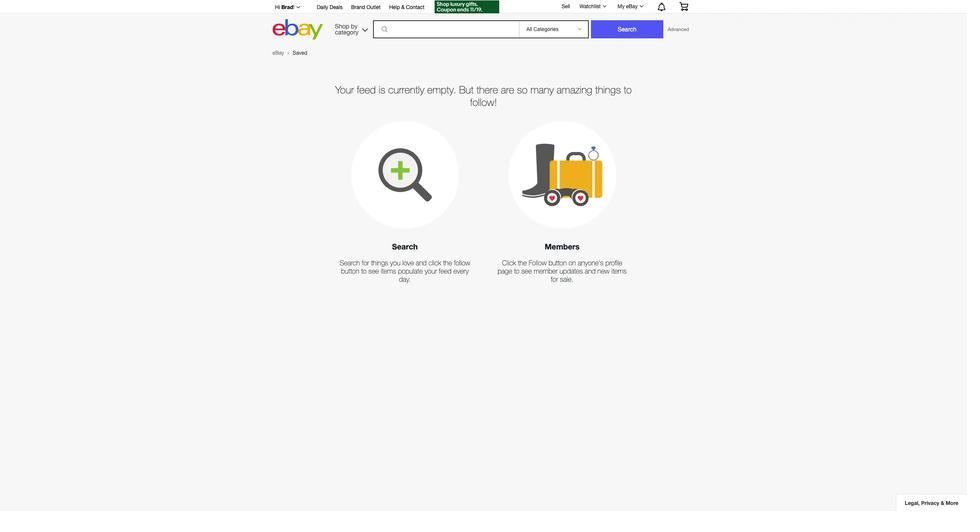 Task type: locate. For each thing, give the bounding box(es) containing it.
watchlist
[[580, 3, 601, 9]]

ebay right my
[[626, 3, 638, 9]]

click the follow button on anyone's profile page to see member updates and new items for sale.
[[498, 259, 627, 283]]

feed inside your feed is currently empty. but there are so many amazing things to follow!
[[357, 84, 376, 96]]

0 vertical spatial feed
[[357, 84, 376, 96]]

shop by category banner
[[270, 0, 695, 42]]

0 horizontal spatial see
[[369, 267, 379, 275]]

category
[[335, 29, 359, 36]]

and inside click the follow button on anyone's profile page to see member updates and new items for sale.
[[585, 267, 596, 275]]

2 see from the left
[[522, 267, 532, 275]]

!
[[293, 4, 295, 10]]

0 horizontal spatial items
[[381, 267, 396, 275]]

many
[[531, 84, 554, 96]]

to inside click the follow button on anyone's profile page to see member updates and new items for sale.
[[514, 267, 520, 275]]

page
[[498, 267, 512, 275]]

0 horizontal spatial ebay
[[273, 50, 284, 56]]

feed inside search for things you love and click the follow button to see items populate your feed every day.
[[439, 267, 452, 275]]

0 vertical spatial &
[[401, 4, 405, 10]]

0 horizontal spatial &
[[401, 4, 405, 10]]

is
[[379, 84, 386, 96]]

contact
[[406, 4, 425, 10]]

to
[[624, 84, 632, 96], [361, 267, 367, 275], [514, 267, 520, 275]]

for
[[362, 259, 369, 267], [551, 275, 558, 283]]

empty.
[[427, 84, 456, 96]]

the
[[443, 259, 452, 267], [518, 259, 527, 267]]

legal, privacy & more button
[[896, 494, 967, 511]]

items inside search for things you love and click the follow button to see items populate your feed every day.
[[381, 267, 396, 275]]

legal, privacy & more
[[905, 500, 959, 506]]

2 horizontal spatial to
[[624, 84, 632, 96]]

1 horizontal spatial and
[[585, 267, 596, 275]]

0 horizontal spatial things
[[371, 259, 388, 267]]

feed
[[357, 84, 376, 96], [439, 267, 452, 275]]

daily deals link
[[317, 3, 343, 12]]

0 horizontal spatial and
[[416, 259, 427, 267]]

follow
[[454, 259, 470, 267]]

1 horizontal spatial things
[[595, 84, 621, 96]]

account navigation
[[270, 0, 695, 15]]

see down the follow
[[522, 267, 532, 275]]

items down you
[[381, 267, 396, 275]]

1 vertical spatial things
[[371, 259, 388, 267]]

things right amazing
[[595, 84, 621, 96]]

0 horizontal spatial button
[[341, 267, 359, 275]]

0 vertical spatial button
[[549, 259, 567, 267]]

1 vertical spatial feed
[[439, 267, 452, 275]]

1 items from the left
[[381, 267, 396, 275]]

& inside account navigation
[[401, 4, 405, 10]]

sell
[[562, 3, 570, 9]]

&
[[401, 4, 405, 10], [941, 500, 945, 506]]

things left you
[[371, 259, 388, 267]]

0 vertical spatial for
[[362, 259, 369, 267]]

updates
[[560, 267, 583, 275]]

0 horizontal spatial to
[[361, 267, 367, 275]]

things
[[595, 84, 621, 96], [371, 259, 388, 267]]

see inside search for things you love and click the follow button to see items populate your feed every day.
[[369, 267, 379, 275]]

1 horizontal spatial button
[[549, 259, 567, 267]]

your feed is currently empty. but there are so many amazing things to follow!
[[335, 84, 632, 108]]

0 horizontal spatial feed
[[357, 84, 376, 96]]

the inside search for things you love and click the follow button to see items populate your feed every day.
[[443, 259, 452, 267]]

amazing
[[557, 84, 593, 96]]

0 horizontal spatial the
[[443, 259, 452, 267]]

& right help
[[401, 4, 405, 10]]

hi
[[275, 4, 280, 10]]

1 horizontal spatial to
[[514, 267, 520, 275]]

1 see from the left
[[369, 267, 379, 275]]

1 vertical spatial &
[[941, 500, 945, 506]]

ebay
[[626, 3, 638, 9], [273, 50, 284, 56]]

brand
[[351, 4, 365, 10]]

1 vertical spatial search
[[340, 259, 360, 267]]

0 vertical spatial things
[[595, 84, 621, 96]]

privacy
[[922, 500, 940, 506]]

watchlist link
[[575, 1, 610, 12]]

are
[[501, 84, 514, 96]]

1 horizontal spatial &
[[941, 500, 945, 506]]

0 vertical spatial search
[[392, 242, 418, 251]]

1 horizontal spatial for
[[551, 275, 558, 283]]

None submit
[[591, 20, 664, 38]]

0 horizontal spatial search
[[340, 259, 360, 267]]

0 vertical spatial ebay
[[626, 3, 638, 9]]

my ebay
[[618, 3, 638, 9]]

your
[[425, 267, 437, 275]]

deals
[[330, 4, 343, 10]]

& left more
[[941, 500, 945, 506]]

and up your
[[416, 259, 427, 267]]

ebay left saved
[[273, 50, 284, 56]]

sell link
[[558, 3, 574, 9]]

1 horizontal spatial feed
[[439, 267, 452, 275]]

2 items from the left
[[612, 267, 627, 275]]

but
[[459, 84, 474, 96]]

more
[[946, 500, 959, 506]]

member
[[534, 267, 558, 275]]

brand outlet
[[351, 4, 381, 10]]

1 the from the left
[[443, 259, 452, 267]]

feed left is
[[357, 84, 376, 96]]

& inside button
[[941, 500, 945, 506]]

ebay inside your feed is currently empty. but there are so many amazing things to follow! main content
[[273, 50, 284, 56]]

1 horizontal spatial see
[[522, 267, 532, 275]]

for left you
[[362, 259, 369, 267]]

see
[[369, 267, 379, 275], [522, 267, 532, 275]]

search inside search for things you love and click the follow button to see items populate your feed every day.
[[340, 259, 360, 267]]

so
[[517, 84, 528, 96]]

1 vertical spatial ebay
[[273, 50, 284, 56]]

button inside search for things you love and click the follow button to see items populate your feed every day.
[[341, 267, 359, 275]]

and down anyone's on the right
[[585, 267, 596, 275]]

1 horizontal spatial items
[[612, 267, 627, 275]]

1 horizontal spatial the
[[518, 259, 527, 267]]

see left populate
[[369, 267, 379, 275]]

profile
[[606, 259, 622, 267]]

for down "member"
[[551, 275, 558, 283]]

1 horizontal spatial ebay
[[626, 3, 638, 9]]

button
[[549, 259, 567, 267], [341, 267, 359, 275]]

1 horizontal spatial search
[[392, 242, 418, 251]]

0 vertical spatial and
[[416, 259, 427, 267]]

legal,
[[905, 500, 920, 506]]

2 the from the left
[[518, 259, 527, 267]]

0 horizontal spatial for
[[362, 259, 369, 267]]

anyone's
[[578, 259, 604, 267]]

1 vertical spatial and
[[585, 267, 596, 275]]

and
[[416, 259, 427, 267], [585, 267, 596, 275]]

1 vertical spatial for
[[551, 275, 558, 283]]

feed down click
[[439, 267, 452, 275]]

brand outlet link
[[351, 3, 381, 12]]

1 vertical spatial button
[[341, 267, 359, 275]]

outlet
[[367, 4, 381, 10]]

items
[[381, 267, 396, 275], [612, 267, 627, 275]]

items down profile
[[612, 267, 627, 275]]

search
[[392, 242, 418, 251], [340, 259, 360, 267]]



Task type: describe. For each thing, give the bounding box(es) containing it.
for inside search for things you love and click the follow button to see items populate your feed every day.
[[362, 259, 369, 267]]

advanced link
[[664, 21, 694, 38]]

currently
[[388, 84, 424, 96]]

help & contact link
[[389, 3, 425, 12]]

to inside search for things you love and click the follow button to see items populate your feed every day.
[[361, 267, 367, 275]]

you
[[390, 259, 401, 267]]

for inside click the follow button on anyone's profile page to see member updates and new items for sale.
[[551, 275, 558, 283]]

shop
[[335, 23, 349, 30]]

things inside your feed is currently empty. but there are so many amazing things to follow!
[[595, 84, 621, 96]]

help
[[389, 4, 400, 10]]

shop by category
[[335, 23, 359, 36]]

every
[[454, 267, 469, 275]]

day.
[[399, 275, 411, 283]]

button inside click the follow button on anyone's profile page to see member updates and new items for sale.
[[549, 259, 567, 267]]

your shopping cart image
[[679, 2, 689, 11]]

on
[[569, 259, 576, 267]]

click
[[429, 259, 441, 267]]

the inside click the follow button on anyone's profile page to see member updates and new items for sale.
[[518, 259, 527, 267]]

click
[[502, 259, 516, 267]]

my
[[618, 3, 625, 9]]

your
[[335, 84, 354, 96]]

ebay link
[[273, 50, 284, 56]]

by
[[351, 23, 358, 30]]

follow!
[[470, 96, 497, 108]]

my ebay link
[[613, 1, 647, 12]]

search for things you love and click the follow button to see items populate your feed every day.
[[340, 259, 470, 283]]

daily
[[317, 4, 328, 10]]

help & contact
[[389, 4, 425, 10]]

advanced
[[668, 27, 689, 32]]

shop by category button
[[331, 19, 370, 38]]

Search for anything text field
[[374, 21, 518, 37]]

get the coupon image
[[435, 0, 500, 13]]

search image
[[382, 26, 388, 32]]

brad
[[281, 4, 293, 10]]

hi brad !
[[275, 4, 295, 10]]

saved
[[293, 50, 307, 56]]

to inside your feed is currently empty. but there are so many amazing things to follow!
[[624, 84, 632, 96]]

and inside search for things you love and click the follow button to see items populate your feed every day.
[[416, 259, 427, 267]]

new
[[598, 267, 610, 275]]

see inside click the follow button on anyone's profile page to see member updates and new items for sale.
[[522, 267, 532, 275]]

search for search
[[392, 242, 418, 251]]

members
[[545, 242, 580, 251]]

sale.
[[560, 275, 574, 283]]

there
[[477, 84, 498, 96]]

things inside search for things you love and click the follow button to see items populate your feed every day.
[[371, 259, 388, 267]]

love
[[403, 259, 414, 267]]

your feed is currently empty. but there are so many amazing things to follow! main content
[[273, 50, 695, 295]]

search for search for things you love and click the follow button to see items populate your feed every day.
[[340, 259, 360, 267]]

none submit inside shop by category 'banner'
[[591, 20, 664, 38]]

items inside click the follow button on anyone's profile page to see member updates and new items for sale.
[[612, 267, 627, 275]]

follow
[[529, 259, 547, 267]]

daily deals
[[317, 4, 343, 10]]

ebay inside account navigation
[[626, 3, 638, 9]]

populate
[[398, 267, 423, 275]]



Task type: vqa. For each thing, say whether or not it's contained in the screenshot.
the & inside Legal, Privacy & More button
yes



